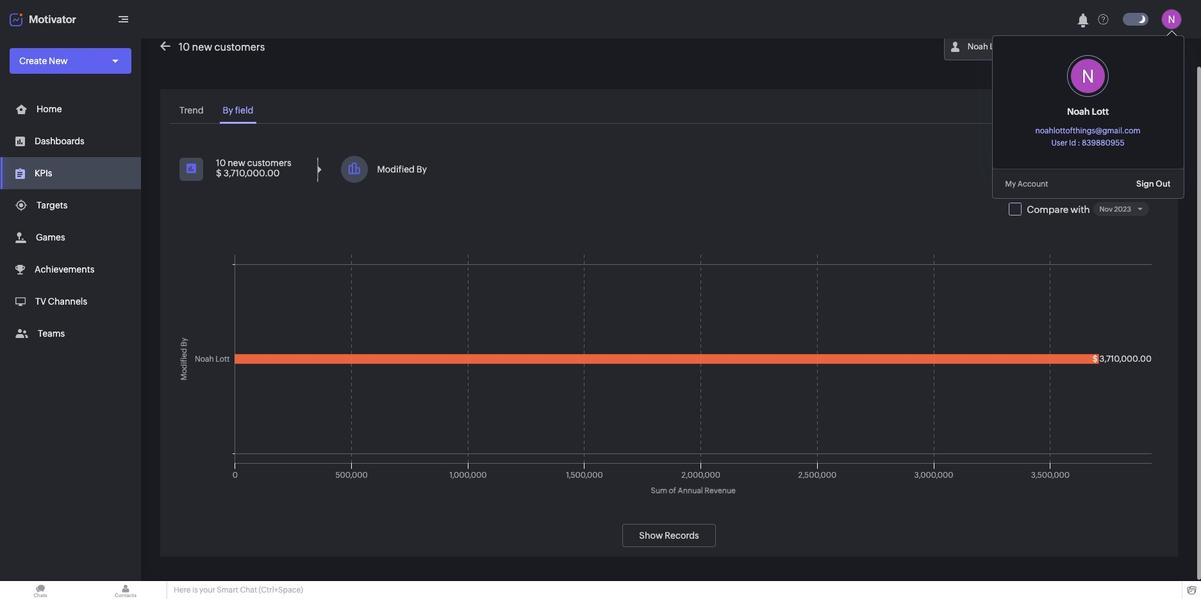Task type: describe. For each thing, give the bounding box(es) containing it.
0 vertical spatial noah lott
[[968, 42, 1006, 51]]

tv channels
[[35, 296, 87, 307]]

noahlottofthings@gmail.com
[[1036, 126, 1141, 135]]

field
[[235, 105, 254, 115]]

your
[[199, 586, 215, 595]]

3,710,000.00
[[224, 168, 280, 178]]

show records button
[[623, 524, 716, 547]]

teams
[[38, 328, 65, 339]]

targets
[[37, 200, 68, 210]]

id
[[1070, 139, 1077, 148]]

records
[[665, 530, 699, 541]]

achievements
[[35, 264, 94, 274]]

1 horizontal spatial noah
[[1068, 106, 1091, 117]]

create new
[[19, 56, 68, 66]]

modified
[[377, 164, 415, 174]]

new for 10 new customers
[[192, 41, 212, 53]]

trend tab
[[176, 99, 207, 124]]

profileimg image
[[1068, 55, 1110, 97]]

by field
[[223, 105, 254, 115]]

sign
[[1137, 179, 1155, 189]]

1 horizontal spatial lott
[[1093, 106, 1110, 117]]

out
[[1157, 179, 1171, 189]]

nov 2023
[[1100, 205, 1132, 213]]

home
[[37, 104, 62, 114]]

by inside compare with tab panel
[[417, 164, 427, 174]]

create
[[19, 56, 47, 66]]

account
[[1018, 179, 1049, 188]]

clear
[[1104, 140, 1125, 149]]

smart
[[217, 586, 239, 595]]

trend
[[180, 105, 204, 115]]

my account
[[1006, 179, 1049, 188]]

(ctrl+space)
[[259, 586, 303, 595]]

2023
[[1115, 205, 1132, 213]]

my
[[1006, 179, 1017, 188]]

games
[[36, 232, 65, 242]]



Task type: locate. For each thing, give the bounding box(es) containing it.
sign out
[[1137, 179, 1171, 189]]

is
[[192, 586, 198, 595]]

10 for 10 new customers
[[179, 41, 190, 53]]

1 vertical spatial new
[[228, 158, 246, 168]]

contacts image
[[85, 581, 166, 599]]

0 vertical spatial noah
[[968, 42, 989, 51]]

0 horizontal spatial by
[[223, 105, 233, 115]]

1 vertical spatial customers
[[247, 158, 292, 168]]

10 new customers
[[179, 41, 265, 53]]

0 vertical spatial new
[[192, 41, 212, 53]]

new for 10 new customers $ 3,710,000.00
[[228, 158, 246, 168]]

0 vertical spatial 10
[[179, 41, 190, 53]]

kpis
[[35, 168, 52, 178]]

1 horizontal spatial 10
[[216, 158, 226, 168]]

compare with
[[1028, 204, 1091, 215]]

839880955
[[1083, 139, 1125, 148]]

channels
[[48, 296, 87, 307]]

new
[[49, 56, 68, 66]]

0 vertical spatial lott
[[991, 42, 1006, 51]]

by inside 'tab'
[[223, 105, 233, 115]]

by right modified at the top left of page
[[417, 164, 427, 174]]

noahlottofthings@gmail.com user id : 839880955
[[1036, 126, 1141, 148]]

0 vertical spatial customers
[[214, 41, 265, 53]]

customers for 10 new customers
[[214, 41, 265, 53]]

by left field
[[223, 105, 233, 115]]

show records
[[640, 530, 699, 541]]

1 vertical spatial noah lott
[[1068, 106, 1110, 117]]

motivator
[[29, 13, 76, 25]]

0 horizontal spatial 10
[[179, 41, 190, 53]]

here is your smart chat (ctrl+space)
[[174, 586, 303, 595]]

list
[[0, 93, 141, 350]]

customers for 10 new customers $ 3,710,000.00
[[247, 158, 292, 168]]

0 horizontal spatial noah
[[968, 42, 989, 51]]

10 inside the 10 new customers $ 3,710,000.00
[[216, 158, 226, 168]]

tv
[[35, 296, 46, 307]]

by field tab
[[220, 99, 257, 124]]

chats image
[[0, 581, 81, 599]]

1 vertical spatial lott
[[1093, 106, 1110, 117]]

chat
[[240, 586, 257, 595]]

0 horizontal spatial new
[[192, 41, 212, 53]]

here
[[174, 586, 191, 595]]

by
[[223, 105, 233, 115], [417, 164, 427, 174]]

list containing home
[[0, 93, 141, 350]]

modified by
[[377, 164, 427, 174]]

10 new customers $ 3,710,000.00
[[216, 158, 292, 178]]

dashboards
[[35, 136, 84, 146]]

compare
[[1028, 204, 1069, 215]]

help image
[[1099, 14, 1109, 25]]

filters
[[1126, 140, 1150, 149]]

customers right '$'
[[247, 158, 292, 168]]

tab list containing trend
[[170, 99, 1169, 124]]

lott
[[991, 42, 1006, 51], [1093, 106, 1110, 117]]

1 vertical spatial 10
[[216, 158, 226, 168]]

compare with tab panel
[[170, 140, 1169, 547]]

0 horizontal spatial noah lott
[[968, 42, 1006, 51]]

with
[[1071, 204, 1091, 215]]

user
[[1052, 139, 1068, 148]]

user image
[[1162, 9, 1183, 30]]

new
[[192, 41, 212, 53], [228, 158, 246, 168]]

:
[[1078, 139, 1081, 148]]

10 up trend in the left top of the page
[[179, 41, 190, 53]]

10 down the by field 'tab'
[[216, 158, 226, 168]]

customers inside the 10 new customers $ 3,710,000.00
[[247, 158, 292, 168]]

1 horizontal spatial noah lott
[[1068, 106, 1110, 117]]

noah lott
[[968, 42, 1006, 51], [1068, 106, 1110, 117]]

customers
[[214, 41, 265, 53], [247, 158, 292, 168]]

noah
[[968, 42, 989, 51], [1068, 106, 1091, 117]]

tab list
[[170, 99, 1169, 124]]

new right '$'
[[228, 158, 246, 168]]

show
[[640, 530, 663, 541]]

customers up by field
[[214, 41, 265, 53]]

10 for 10 new customers $ 3,710,000.00
[[216, 158, 226, 168]]

$
[[216, 168, 222, 178]]

new inside the 10 new customers $ 3,710,000.00
[[228, 158, 246, 168]]

clear filters
[[1104, 140, 1150, 149]]

1 vertical spatial by
[[417, 164, 427, 174]]

1 horizontal spatial new
[[228, 158, 246, 168]]

nov
[[1100, 205, 1113, 213]]

1 horizontal spatial by
[[417, 164, 427, 174]]

0 vertical spatial by
[[223, 105, 233, 115]]

1 vertical spatial noah
[[1068, 106, 1091, 117]]

10
[[179, 41, 190, 53], [216, 158, 226, 168]]

0 horizontal spatial lott
[[991, 42, 1006, 51]]

new up trend in the left top of the page
[[192, 41, 212, 53]]



Task type: vqa. For each thing, say whether or not it's contained in the screenshot.
Signals element
no



